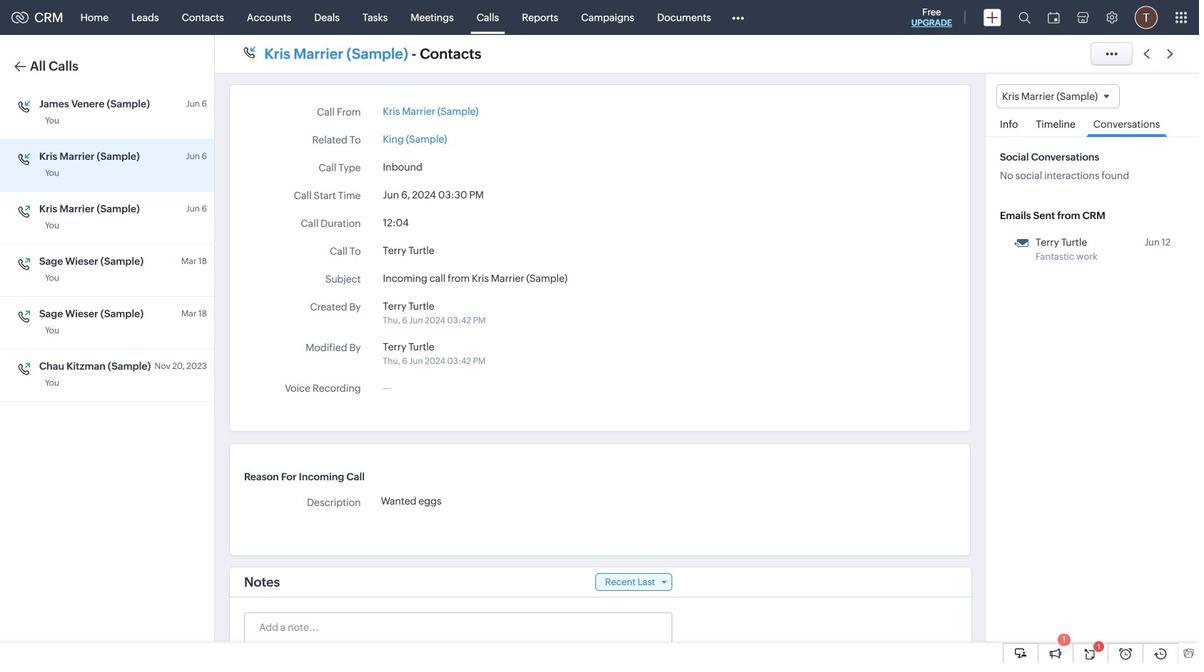 Task type: locate. For each thing, give the bounding box(es) containing it.
search image
[[1018, 11, 1031, 24]]

profile image
[[1135, 6, 1158, 29]]

create menu image
[[983, 9, 1001, 26]]

calendar image
[[1048, 12, 1060, 23]]

next record image
[[1167, 49, 1176, 59]]

create menu element
[[975, 0, 1010, 35]]

profile element
[[1126, 0, 1166, 35]]

previous record image
[[1143, 49, 1150, 59]]

Other Modules field
[[723, 6, 753, 29]]

None field
[[996, 84, 1120, 109]]



Task type: describe. For each thing, give the bounding box(es) containing it.
Add a note... field
[[245, 620, 671, 634]]

search element
[[1010, 0, 1039, 35]]

logo image
[[11, 12, 29, 23]]



Task type: vqa. For each thing, say whether or not it's contained in the screenshot.
text field
no



